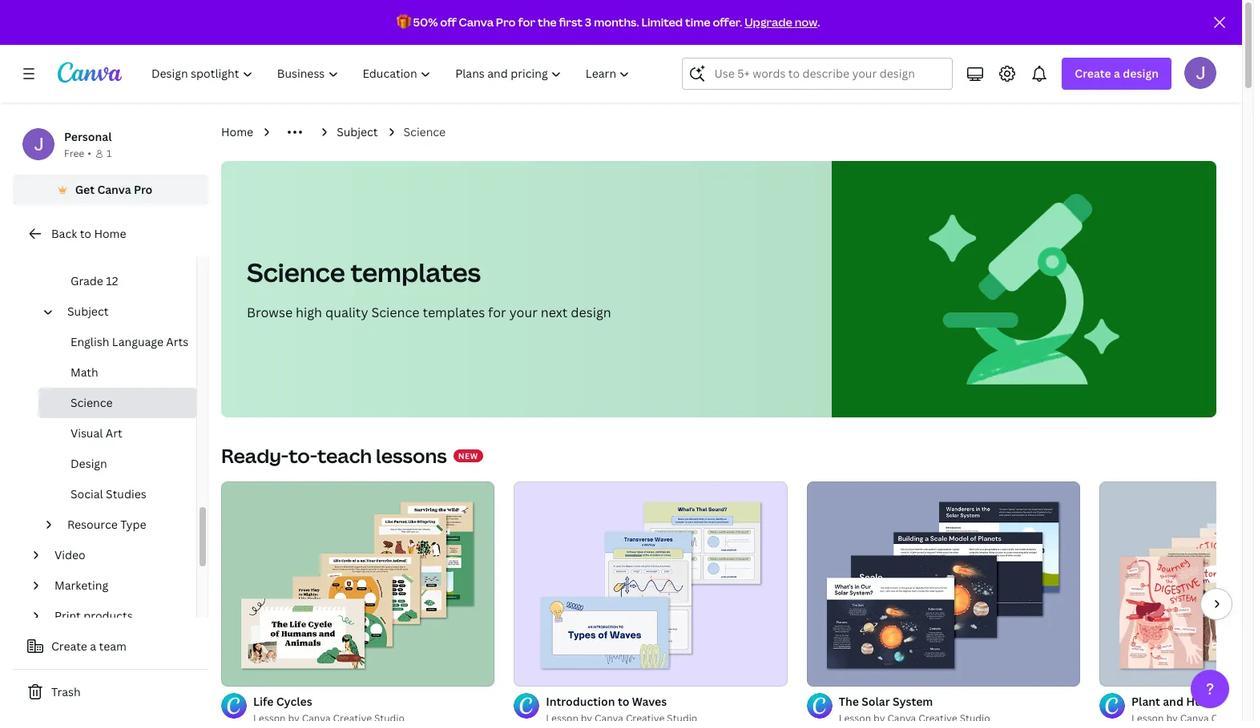 Task type: describe. For each thing, give the bounding box(es) containing it.
waves
[[632, 694, 667, 710]]

marketing link
[[48, 571, 187, 601]]

months.
[[594, 14, 639, 30]]

free •
[[64, 147, 91, 160]]

plant and human body link
[[1132, 693, 1255, 711]]

system
[[893, 694, 933, 710]]

free
[[64, 147, 84, 160]]

trash
[[51, 685, 81, 700]]

for for pro
[[518, 14, 536, 30]]

pro inside button
[[134, 182, 153, 197]]

trash link
[[13, 677, 208, 709]]

first
[[559, 14, 583, 30]]

browse high quality science templates for your next design
[[247, 304, 612, 321]]

life cycles image
[[221, 482, 495, 687]]

resource type button
[[61, 510, 187, 540]]

introduction
[[546, 694, 615, 710]]

plant
[[1132, 694, 1161, 710]]

the solar system image
[[807, 482, 1081, 687]]

0 vertical spatial templates
[[351, 255, 481, 289]]

upgrade
[[745, 14, 793, 30]]

upgrade now button
[[745, 14, 818, 30]]

solar
[[862, 694, 890, 710]]

jacob simon image
[[1185, 57, 1217, 89]]

science down top level navigation element
[[404, 124, 446, 140]]

0 vertical spatial canva
[[459, 14, 494, 30]]

grade for grade 12
[[71, 273, 103, 289]]

Search search field
[[715, 59, 943, 89]]

to-
[[289, 443, 318, 469]]

science templates
[[247, 255, 481, 289]]

create for create a team
[[51, 639, 87, 654]]

team
[[99, 639, 127, 654]]

canva inside get canva pro button
[[97, 182, 131, 197]]

get canva pro
[[75, 182, 153, 197]]

50%
[[413, 14, 438, 30]]

0 vertical spatial home
[[221, 124, 253, 140]]

resource
[[67, 517, 118, 532]]

the
[[538, 14, 557, 30]]

grade 11 link
[[38, 236, 196, 266]]

grade 11
[[71, 243, 118, 258]]

1 vertical spatial templates
[[423, 304, 485, 321]]

new
[[458, 451, 478, 462]]

products
[[84, 609, 133, 624]]

print products
[[55, 609, 133, 624]]

visual art link
[[38, 419, 196, 449]]

.
[[818, 14, 820, 30]]

home link
[[221, 123, 253, 141]]

create a team
[[51, 639, 127, 654]]

science up visual art
[[71, 395, 113, 410]]

print products link
[[48, 601, 187, 632]]

language
[[112, 334, 163, 350]]

life
[[253, 694, 274, 710]]

browse
[[247, 304, 293, 321]]

science right quality
[[372, 304, 420, 321]]

design inside dropdown button
[[1123, 66, 1159, 81]]

video
[[55, 548, 85, 563]]

create for create a design
[[1075, 66, 1112, 81]]

design
[[71, 456, 107, 471]]

11
[[106, 243, 118, 258]]

next
[[541, 304, 568, 321]]

introduction to waves link
[[546, 693, 788, 711]]

get
[[75, 182, 95, 197]]

the solar system link
[[839, 693, 1081, 711]]

0 horizontal spatial home
[[94, 226, 126, 241]]

grade 12 link
[[38, 266, 196, 297]]

offer.
[[713, 14, 743, 30]]

teach
[[318, 443, 372, 469]]

human
[[1187, 694, 1226, 710]]

life cycles link
[[253, 693, 495, 711]]

3
[[585, 14, 592, 30]]

print
[[55, 609, 81, 624]]

design link
[[38, 449, 196, 479]]

social
[[71, 487, 103, 502]]

for for templates
[[488, 304, 506, 321]]

lessons
[[376, 443, 447, 469]]



Task type: vqa. For each thing, say whether or not it's contained in the screenshot.
Visual Art
yes



Task type: locate. For each thing, give the bounding box(es) containing it.
design left jacob simon image
[[1123, 66, 1159, 81]]

0 horizontal spatial create
[[51, 639, 87, 654]]

introduction to waves image
[[514, 482, 788, 687]]

grade 12
[[71, 273, 118, 289]]

arts
[[166, 334, 189, 350]]

grade for grade 11
[[71, 243, 103, 258]]

now
[[795, 14, 818, 30]]

1 vertical spatial for
[[488, 304, 506, 321]]

type
[[120, 517, 146, 532]]

a inside dropdown button
[[1114, 66, 1121, 81]]

for left the
[[518, 14, 536, 30]]

to for introduction
[[618, 694, 630, 710]]

1 vertical spatial design
[[571, 304, 612, 321]]

templates
[[351, 255, 481, 289], [423, 304, 485, 321]]

your
[[510, 304, 538, 321]]

create a team button
[[13, 631, 208, 663]]

the solar system
[[839, 694, 933, 710]]

1 horizontal spatial design
[[1123, 66, 1159, 81]]

1
[[107, 147, 112, 160]]

create inside dropdown button
[[1075, 66, 1112, 81]]

top level navigation element
[[141, 58, 644, 90]]

canva right get at the top of the page
[[97, 182, 131, 197]]

grade left 12
[[71, 273, 103, 289]]

resource type
[[67, 517, 146, 532]]

a
[[1114, 66, 1121, 81], [90, 639, 96, 654]]

back to home
[[51, 226, 126, 241]]

0 horizontal spatial for
[[488, 304, 506, 321]]

to
[[80, 226, 91, 241], [618, 694, 630, 710]]

🎁 50% off canva pro for the first 3 months. limited time offer. upgrade now .
[[397, 14, 820, 30]]

0 horizontal spatial canva
[[97, 182, 131, 197]]

🎁
[[397, 14, 411, 30]]

0 horizontal spatial design
[[571, 304, 612, 321]]

art
[[106, 426, 122, 441]]

create a design
[[1075, 66, 1159, 81]]

subject up 'english' on the left top of the page
[[67, 304, 109, 319]]

introduction to waves
[[546, 694, 667, 710]]

quality
[[325, 304, 368, 321]]

home
[[221, 124, 253, 140], [94, 226, 126, 241]]

0 vertical spatial to
[[80, 226, 91, 241]]

social studies link
[[38, 479, 196, 510]]

templates up browse high quality science templates for your next design
[[351, 255, 481, 289]]

time
[[686, 14, 711, 30]]

life cycles
[[253, 694, 312, 710]]

get canva pro button
[[13, 175, 208, 205]]

pro up back to home link
[[134, 182, 153, 197]]

limited
[[642, 14, 683, 30]]

create
[[1075, 66, 1112, 81], [51, 639, 87, 654]]

1 vertical spatial create
[[51, 639, 87, 654]]

1 horizontal spatial canva
[[459, 14, 494, 30]]

0 horizontal spatial pro
[[134, 182, 153, 197]]

and
[[1163, 694, 1184, 710]]

1 horizontal spatial to
[[618, 694, 630, 710]]

1 horizontal spatial home
[[221, 124, 253, 140]]

0 horizontal spatial subject
[[67, 304, 109, 319]]

12
[[106, 273, 118, 289]]

science
[[404, 124, 446, 140], [247, 255, 345, 289], [372, 304, 420, 321], [71, 395, 113, 410]]

1 vertical spatial home
[[94, 226, 126, 241]]

1 vertical spatial pro
[[134, 182, 153, 197]]

0 vertical spatial grade
[[71, 243, 103, 258]]

plant and human body
[[1132, 694, 1255, 710]]

visual art
[[71, 426, 122, 441]]

to for back
[[80, 226, 91, 241]]

a for design
[[1114, 66, 1121, 81]]

social studies
[[71, 487, 146, 502]]

to left waves
[[618, 694, 630, 710]]

1 vertical spatial a
[[90, 639, 96, 654]]

0 vertical spatial subject
[[337, 124, 378, 140]]

grade down back to home
[[71, 243, 103, 258]]

design right next
[[571, 304, 612, 321]]

1 horizontal spatial pro
[[496, 14, 516, 30]]

for left your
[[488, 304, 506, 321]]

a for team
[[90, 639, 96, 654]]

1 grade from the top
[[71, 243, 103, 258]]

None search field
[[683, 58, 954, 90]]

video link
[[48, 540, 187, 571]]

create a design button
[[1063, 58, 1172, 90]]

subject down top level navigation element
[[337, 124, 378, 140]]

personal
[[64, 129, 112, 144]]

english
[[71, 334, 109, 350]]

subject
[[337, 124, 378, 140], [67, 304, 109, 319]]

plant and human body systems image
[[1100, 482, 1255, 687]]

the
[[839, 694, 859, 710]]

1 vertical spatial canva
[[97, 182, 131, 197]]

0 vertical spatial for
[[518, 14, 536, 30]]

0 horizontal spatial to
[[80, 226, 91, 241]]

to up grade 11
[[80, 226, 91, 241]]

canva right off
[[459, 14, 494, 30]]

1 horizontal spatial subject
[[337, 124, 378, 140]]

ready-to-teach lessons
[[221, 443, 447, 469]]

2 grade from the top
[[71, 273, 103, 289]]

a inside button
[[90, 639, 96, 654]]

off
[[440, 14, 457, 30]]

design
[[1123, 66, 1159, 81], [571, 304, 612, 321]]

1 horizontal spatial create
[[1075, 66, 1112, 81]]

0 vertical spatial pro
[[496, 14, 516, 30]]

pro left the
[[496, 14, 516, 30]]

1 horizontal spatial a
[[1114, 66, 1121, 81]]

1 vertical spatial subject
[[67, 304, 109, 319]]

for
[[518, 14, 536, 30], [488, 304, 506, 321]]

0 horizontal spatial a
[[90, 639, 96, 654]]

ready-
[[221, 443, 289, 469]]

subject button
[[61, 297, 187, 327]]

•
[[88, 147, 91, 160]]

1 vertical spatial grade
[[71, 273, 103, 289]]

high
[[296, 304, 322, 321]]

subject inside button
[[67, 304, 109, 319]]

math link
[[38, 358, 196, 388]]

0 vertical spatial a
[[1114, 66, 1121, 81]]

visual
[[71, 426, 103, 441]]

create inside button
[[51, 639, 87, 654]]

body
[[1229, 694, 1255, 710]]

science up the high
[[247, 255, 345, 289]]

templates left your
[[423, 304, 485, 321]]

studies
[[106, 487, 146, 502]]

0 vertical spatial create
[[1075, 66, 1112, 81]]

cycles
[[276, 694, 312, 710]]

math
[[71, 365, 98, 380]]

1 horizontal spatial for
[[518, 14, 536, 30]]

back
[[51, 226, 77, 241]]

0 vertical spatial design
[[1123, 66, 1159, 81]]

english language arts
[[71, 334, 189, 350]]

marketing
[[55, 578, 108, 593]]

1 vertical spatial to
[[618, 694, 630, 710]]

english language arts link
[[38, 327, 196, 358]]

back to home link
[[13, 218, 208, 250]]



